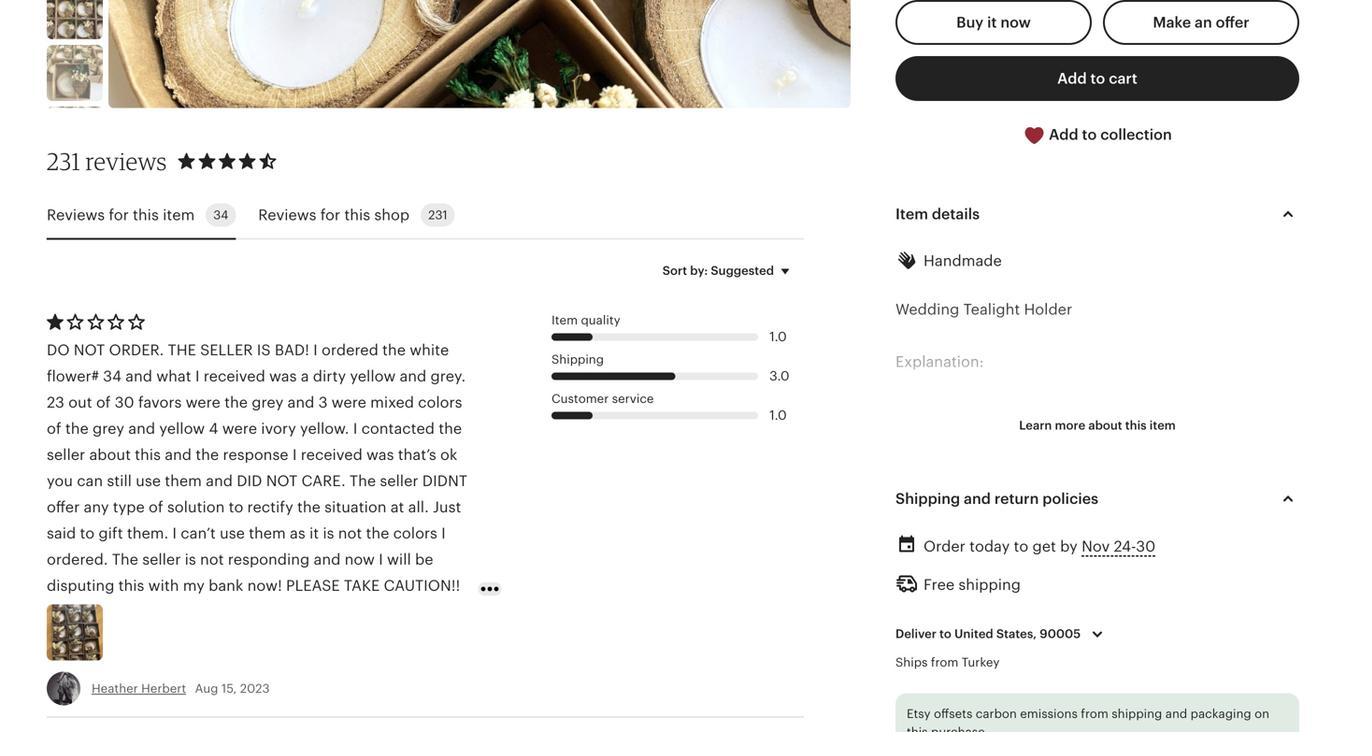 Task type: describe. For each thing, give the bounding box(es) containing it.
1 horizontal spatial is
[[323, 525, 334, 542]]

this inside dropdown button
[[1125, 418, 1147, 432]]

your inside you can send your name and custom date via email or message so that we can create the products.
[[995, 589, 1027, 606]]

learn
[[1019, 418, 1052, 432]]

price
[[974, 406, 1010, 423]]

30 pcs wedding wooden holder candlerustic tealight holder image 10 image
[[47, 107, 103, 163]]

1 vertical spatial seller
[[380, 472, 418, 489]]

2 choose from the left
[[1062, 511, 1117, 527]]

customer
[[552, 392, 609, 406]]

go
[[1247, 511, 1268, 527]]

any inside the if you want to make any changes to the item, please feel free to write to me.
[[1039, 668, 1064, 684]]

gift
[[99, 525, 123, 542]]

rectify
[[247, 499, 293, 515]]

0 horizontal spatial was
[[269, 368, 297, 385]]

231 for 231 reviews
[[47, 147, 81, 176]]

1 horizontal spatial received
[[301, 446, 363, 463]]

about inside dropdown button
[[1089, 418, 1122, 432]]

0 vertical spatial grey
[[252, 394, 284, 411]]

message
[[896, 615, 959, 632]]

ships
[[896, 655, 928, 669]]

care.
[[302, 472, 346, 489]]

2 horizontal spatial 30
[[1136, 538, 1156, 555]]

about inside do not order.  the seller is bad!  i ordered the white flower# 34 and what i received was a dirty yellow and grey. 23 out of 30 favors were the grey and 3 were mixed colors of the grey and yellow 4 were ivory yellow.  i contacted the seller about this and the response i received was that's ok you can still use them and did not care. the seller didnt offer any type of solution to rectify the situation at all.  just said to gift them. i can't use them as it is not the colors i ordered. the seller is not responding and now i will be disputing this with my bank now!   please take caution!!
[[89, 446, 131, 463]]

etsy
[[907, 707, 931, 721]]

a
[[301, 368, 309, 385]]

the left vault.
[[896, 537, 919, 554]]

via
[[1199, 589, 1219, 606]]

create
[[1071, 615, 1116, 632]]

sort by: suggested
[[663, 264, 774, 278]]

1 - from the left
[[1053, 511, 1058, 527]]

note : our price is for 30 pieces.
[[896, 406, 1129, 423]]

0 vertical spatial received
[[204, 368, 265, 385]]

2 vertical spatial seller
[[142, 551, 181, 568]]

that's
[[398, 446, 436, 463]]

this left shop
[[344, 206, 370, 223]]

buy it now
[[957, 14, 1031, 31]]

to inside choose your quantity - choose the flower color - go to the vault.
[[1272, 511, 1286, 527]]

make
[[1153, 14, 1191, 31]]

sort by: suggested button
[[649, 251, 811, 290]]

now inside do not order.  the seller is bad!  i ordered the white flower# 34 and what i received was a dirty yellow and grey. 23 out of 30 favors were the grey and 3 were mixed colors of the grey and yellow 4 were ivory yellow.  i contacted the seller about this and the response i received was that's ok you can still use them and did not care. the seller didnt offer any type of solution to rectify the situation at all.  just said to gift them. i can't use them as it is not the colors i ordered. the seller is not responding and now i will be disputing this with my bank now!   please take caution!!
[[345, 551, 375, 568]]

reviews
[[86, 147, 167, 176]]

item quality
[[552, 313, 620, 327]]

name
[[1031, 589, 1070, 606]]

free
[[896, 694, 924, 711]]

make an offer button
[[1103, 0, 1300, 45]]

them.
[[127, 525, 168, 542]]

to left get
[[1014, 538, 1029, 555]]

can't
[[181, 525, 216, 542]]

nov
[[1082, 538, 1110, 555]]

1 horizontal spatial 34
[[213, 208, 228, 222]]

1 horizontal spatial the
[[350, 472, 376, 489]]

1 vertical spatial not
[[200, 551, 224, 568]]

1 choose from the left
[[896, 511, 950, 527]]

now!
[[247, 577, 282, 594]]

3
[[318, 394, 328, 411]]

2 vertical spatial is
[[185, 551, 196, 568]]

carbon
[[976, 707, 1017, 721]]

you can send your name and custom date via email or message so that we can create the products.
[[896, 589, 1281, 632]]

1 vertical spatial colors
[[393, 525, 437, 542]]

add to cart button
[[896, 56, 1300, 101]]

my
[[183, 577, 205, 594]]

and left 3
[[287, 394, 314, 411]]

it inside button
[[987, 14, 997, 31]]

holder
[[1024, 301, 1072, 318]]

0 vertical spatial use
[[136, 472, 161, 489]]

an
[[1195, 14, 1212, 31]]

you inside the if you want to make any changes to the item, please feel free to write to me.
[[909, 668, 935, 684]]

to down did
[[229, 499, 243, 515]]

0 vertical spatial of
[[96, 394, 111, 411]]

0 vertical spatial from
[[931, 655, 959, 669]]

response
[[223, 446, 289, 463]]

0 horizontal spatial of
[[47, 420, 61, 437]]

1 vertical spatial use
[[220, 525, 245, 542]]

aug
[[195, 681, 218, 695]]

1 horizontal spatial them
[[249, 525, 286, 542]]

or
[[1266, 589, 1281, 606]]

item inside learn more about this item dropdown button
[[1150, 418, 1176, 432]]

buy it now button
[[896, 0, 1092, 45]]

if
[[896, 668, 905, 684]]

item,
[[1179, 668, 1215, 684]]

heather herbert aug 15, 2023
[[92, 681, 270, 695]]

details
[[932, 206, 980, 223]]

item details
[[896, 206, 980, 223]]

free
[[924, 576, 955, 593]]

2 horizontal spatial were
[[332, 394, 366, 411]]

to left me.
[[987, 694, 1001, 711]]

offer inside do not order.  the seller is bad!  i ordered the white flower# 34 and what i received was a dirty yellow and grey. 23 out of 30 favors were the grey and 3 were mixed colors of the grey and yellow 4 were ivory yellow.  i contacted the seller about this and the response i received was that's ok you can still use them and did not care. the seller didnt offer any type of solution to rectify the situation at all.  just said to gift them. i can't use them as it is not the colors i ordered. the seller is not responding and now i will be disputing this with my bank now!   please take caution!!
[[47, 499, 80, 515]]

24-
[[1114, 538, 1136, 555]]

today
[[970, 538, 1010, 555]]

the up will
[[366, 525, 389, 542]]

2 vertical spatial of
[[149, 499, 163, 515]]

this inside etsy offsets carbon emissions from shipping and packaging on this purchase.
[[907, 725, 928, 732]]

tab list containing reviews for this item
[[47, 192, 804, 240]]

the down out
[[65, 420, 89, 437]]

0 horizontal spatial were
[[186, 394, 220, 411]]

2 - from the left
[[1238, 511, 1243, 527]]

deliver
[[896, 627, 937, 641]]

item details button
[[879, 192, 1316, 237]]

to inside add to collection button
[[1082, 126, 1097, 143]]

1 horizontal spatial 30
[[1054, 406, 1073, 423]]

i down ivory
[[292, 446, 297, 463]]

vault.
[[923, 537, 962, 554]]

etsy offsets carbon emissions from shipping and packaging on this purchase.
[[907, 707, 1270, 732]]

said
[[47, 525, 76, 542]]

you
[[896, 589, 922, 606]]

and down white on the top left
[[400, 368, 427, 385]]

now inside buy it now button
[[1001, 14, 1031, 31]]

wedding
[[896, 301, 960, 318]]

cart
[[1109, 70, 1138, 87]]

the down 4
[[196, 446, 219, 463]]

4
[[209, 420, 218, 437]]

shipping inside etsy offsets carbon emissions from shipping and packaging on this purchase.
[[1112, 707, 1162, 721]]

mixed
[[370, 394, 414, 411]]

1 vertical spatial can
[[926, 589, 952, 606]]

shipping for shipping
[[552, 352, 604, 366]]

by:
[[690, 264, 708, 278]]

and inside dropdown button
[[964, 490, 991, 507]]

ivory
[[261, 420, 296, 437]]

it inside do not order.  the seller is bad!  i ordered the white flower# 34 and what i received was a dirty yellow and grey. 23 out of 30 favors were the grey and 3 were mixed colors of the grey and yellow 4 were ivory yellow.  i contacted the seller about this and the response i received was that's ok you can still use them and did not care. the seller didnt offer any type of solution to rectify the situation at all.  just said to gift them. i can't use them as it is not the colors i ordered. the seller is not responding and now i will be disputing this with my bank now!   please take caution!!
[[309, 525, 319, 542]]

this left with
[[118, 577, 144, 594]]

1.0 for customer service
[[770, 408, 787, 423]]

1 vertical spatial was
[[367, 446, 394, 463]]

at
[[391, 499, 404, 515]]

this down favors
[[135, 446, 161, 463]]

the inside the if you want to make any changes to the item, please feel free to write to me.
[[1152, 668, 1175, 684]]

email
[[1223, 589, 1262, 606]]

ordered.
[[47, 551, 108, 568]]

what
[[156, 368, 191, 385]]

date
[[1163, 589, 1195, 606]]

for for item
[[109, 206, 129, 223]]

1 horizontal spatial yellow
[[350, 368, 396, 385]]

and inside you can send your name and custom date via email or message so that we can create the products.
[[1074, 589, 1101, 606]]

choose your quantity - choose the flower color - go to the vault.
[[896, 511, 1286, 554]]

order
[[924, 538, 966, 555]]

purchase.
[[931, 725, 989, 732]]

2 horizontal spatial is
[[1014, 406, 1026, 423]]

34 inside do not order.  the seller is bad!  i ordered the white flower# 34 and what i received was a dirty yellow and grey. 23 out of 30 favors were the grey and 3 were mixed colors of the grey and yellow 4 were ivory yellow.  i contacted the seller about this and the response i received was that's ok you can still use them and did not care. the seller didnt offer any type of solution to rectify the situation at all.  just said to gift them. i can't use them as it is not the colors i ordered. the seller is not responding and now i will be disputing this with my bank now!   please take caution!!
[[103, 368, 121, 385]]

offer inside button
[[1216, 14, 1250, 31]]

note
[[896, 406, 930, 423]]

and inside etsy offsets carbon emissions from shipping and packaging on this purchase.
[[1166, 707, 1188, 721]]

add to collection button
[[896, 112, 1300, 158]]

reviews for reviews for this item
[[47, 206, 105, 223]]

i left can't at the bottom left of the page
[[172, 525, 177, 542]]

2023
[[240, 681, 270, 695]]

do
[[47, 342, 70, 358]]

contacted
[[361, 420, 435, 437]]

to right free
[[928, 694, 943, 711]]

order today to get by nov 24-30
[[924, 538, 1156, 555]]

by
[[1060, 538, 1078, 555]]

0 horizontal spatial not
[[74, 342, 105, 358]]

90005
[[1040, 627, 1081, 641]]

2 horizontal spatial for
[[1030, 406, 1050, 423]]



Task type: vqa. For each thing, say whether or not it's contained in the screenshot.
Note
yes



Task type: locate. For each thing, give the bounding box(es) containing it.
our
[[942, 406, 970, 423]]

to inside deliver to united states, 90005 dropdown button
[[940, 627, 952, 641]]

seller down 23
[[47, 446, 85, 463]]

colors down all.
[[393, 525, 437, 542]]

to left collection
[[1082, 126, 1097, 143]]

offer up said
[[47, 499, 80, 515]]

for for shop
[[320, 206, 340, 223]]

0 horizontal spatial them
[[165, 472, 202, 489]]

choose
[[896, 511, 950, 527], [1062, 511, 1117, 527]]

grey up still
[[93, 420, 124, 437]]

30 right learn
[[1054, 406, 1073, 423]]

item
[[896, 206, 928, 223], [552, 313, 578, 327]]

0 horizontal spatial offer
[[47, 499, 80, 515]]

tab list
[[47, 192, 804, 240]]

0 vertical spatial not
[[338, 525, 362, 542]]

heather herbert link
[[92, 681, 186, 695]]

0 horizontal spatial -
[[1053, 511, 1058, 527]]

them up responding
[[249, 525, 286, 542]]

30 inside do not order.  the seller is bad!  i ordered the white flower# 34 and what i received was a dirty yellow and grey. 23 out of 30 favors were the grey and 3 were mixed colors of the grey and yellow 4 were ivory yellow.  i contacted the seller about this and the response i received was that's ok you can still use them and did not care. the seller didnt offer any type of solution to rectify the situation at all.  just said to gift them. i can't use them as it is not the colors i ordered. the seller is not responding and now i will be disputing this with my bank now!   please take caution!!
[[115, 394, 134, 411]]

0 vertical spatial shipping
[[959, 576, 1021, 593]]

and
[[125, 368, 152, 385], [400, 368, 427, 385], [287, 394, 314, 411], [128, 420, 155, 437], [165, 446, 192, 463], [206, 472, 233, 489], [964, 490, 991, 507], [314, 551, 341, 568], [1074, 589, 1101, 606], [1166, 707, 1188, 721]]

the
[[350, 472, 376, 489], [112, 551, 138, 568]]

about right more at the bottom right of the page
[[1089, 418, 1122, 432]]

was down 'contacted'
[[367, 446, 394, 463]]

with
[[148, 577, 179, 594]]

please
[[286, 577, 340, 594]]

add to collection
[[1045, 126, 1172, 143]]

the down seller
[[224, 394, 248, 411]]

yellow
[[350, 368, 396, 385], [159, 420, 205, 437]]

shipping up the "customer"
[[552, 352, 604, 366]]

0 vertical spatial yellow
[[350, 368, 396, 385]]

0 horizontal spatial received
[[204, 368, 265, 385]]

1 horizontal spatial it
[[987, 14, 997, 31]]

deliver to united states, 90005 button
[[882, 615, 1123, 654]]

1 vertical spatial any
[[1039, 668, 1064, 684]]

1 horizontal spatial use
[[220, 525, 245, 542]]

1 vertical spatial received
[[301, 446, 363, 463]]

is right as
[[323, 525, 334, 542]]

shipping inside dropdown button
[[896, 490, 960, 507]]

you up said
[[47, 472, 73, 489]]

seller up with
[[142, 551, 181, 568]]

your inside choose your quantity - choose the flower color - go to the vault.
[[954, 511, 986, 527]]

your
[[954, 511, 986, 527], [995, 589, 1027, 606]]

1.0 down 3.0
[[770, 408, 787, 423]]

them up the solution
[[165, 472, 202, 489]]

0 horizontal spatial shipping
[[552, 352, 604, 366]]

0 horizontal spatial seller
[[47, 446, 85, 463]]

0 vertical spatial 34
[[213, 208, 228, 222]]

not up rectify
[[266, 472, 298, 489]]

2 horizontal spatial of
[[149, 499, 163, 515]]

add down add to cart
[[1049, 126, 1079, 143]]

any
[[84, 499, 109, 515], [1039, 668, 1064, 684]]

of right the "type" at the bottom left
[[149, 499, 163, 515]]

1 vertical spatial item
[[1150, 418, 1176, 432]]

received down seller
[[204, 368, 265, 385]]

for down reviews
[[109, 206, 129, 223]]

and down item,
[[1166, 707, 1188, 721]]

item for item details
[[896, 206, 928, 223]]

now
[[1001, 14, 1031, 31], [345, 551, 375, 568]]

- left go
[[1238, 511, 1243, 527]]

0 horizontal spatial 30
[[115, 394, 134, 411]]

flower#
[[47, 368, 99, 385]]

0 vertical spatial shipping
[[552, 352, 604, 366]]

the
[[168, 342, 196, 358]]

1 horizontal spatial about
[[1089, 418, 1122, 432]]

now up take
[[345, 551, 375, 568]]

1 vertical spatial of
[[47, 420, 61, 437]]

1 horizontal spatial not
[[266, 472, 298, 489]]

i right "bad!"
[[313, 342, 318, 358]]

1 vertical spatial from
[[1081, 707, 1109, 721]]

to left "cart"
[[1091, 70, 1105, 87]]

of right out
[[96, 394, 111, 411]]

from inside etsy offsets carbon emissions from shipping and packaging on this purchase.
[[1081, 707, 1109, 721]]

0 horizontal spatial about
[[89, 446, 131, 463]]

seller
[[200, 342, 253, 358]]

to right the want
[[978, 668, 993, 684]]

for left more at the bottom right of the page
[[1030, 406, 1050, 423]]

your up that
[[995, 589, 1027, 606]]

them
[[165, 472, 202, 489], [249, 525, 286, 542]]

to left so
[[940, 627, 952, 641]]

it
[[987, 14, 997, 31], [309, 525, 319, 542]]

received down yellow.
[[301, 446, 363, 463]]

emissions
[[1020, 707, 1078, 721]]

did
[[237, 472, 262, 489]]

and down order.
[[125, 368, 152, 385]]

the up ok
[[439, 420, 462, 437]]

choose up vault.
[[896, 511, 950, 527]]

wedding tealight holder
[[896, 301, 1072, 318]]

handmade
[[924, 253, 1002, 269]]

30 pcs wedding wooden holder candlerustic tealight holder image 9 image
[[47, 45, 103, 101]]

will
[[387, 551, 411, 568]]

1 vertical spatial shipping
[[896, 490, 960, 507]]

item left details
[[896, 206, 928, 223]]

color
[[1197, 511, 1234, 527]]

1 vertical spatial you
[[909, 668, 935, 684]]

1 horizontal spatial any
[[1039, 668, 1064, 684]]

reviews for this shop
[[258, 206, 410, 223]]

suggested
[[711, 264, 774, 278]]

to right go
[[1272, 511, 1286, 527]]

take
[[344, 577, 380, 594]]

1 horizontal spatial item
[[896, 206, 928, 223]]

the inside you can send your name and custom date via email or message so that we can create the products.
[[1120, 615, 1144, 632]]

1 horizontal spatial reviews
[[258, 206, 316, 223]]

of down 23
[[47, 420, 61, 437]]

30 pcs wedding wooden holder candlerustic tealight holder image 8 image
[[47, 0, 103, 39]]

0 horizontal spatial reviews
[[47, 206, 105, 223]]

flower
[[1148, 511, 1193, 527]]

1.0 for item quality
[[770, 329, 787, 344]]

item left quality
[[552, 313, 578, 327]]

this down etsy
[[907, 725, 928, 732]]

shipping for shipping and return policies
[[896, 490, 960, 507]]

and up please
[[314, 551, 341, 568]]

bad!
[[275, 342, 309, 358]]

0 vertical spatial offer
[[1216, 14, 1250, 31]]

0 horizontal spatial for
[[109, 206, 129, 223]]

any right make
[[1039, 668, 1064, 684]]

use right still
[[136, 472, 161, 489]]

quality
[[581, 313, 620, 327]]

0 horizontal spatial shipping
[[959, 576, 1021, 593]]

use
[[136, 472, 161, 489], [220, 525, 245, 542]]

policies
[[1043, 490, 1099, 507]]

yellow up mixed
[[350, 368, 396, 385]]

can inside do not order.  the seller is bad!  i ordered the white flower# 34 and what i received was a dirty yellow and grey. 23 out of 30 favors were the grey and 3 were mixed colors of the grey and yellow 4 were ivory yellow.  i contacted the seller about this and the response i received was that's ok you can still use them and did not care. the seller didnt offer any type of solution to rectify the situation at all.  just said to gift them. i can't use them as it is not the colors i ordered. the seller is not responding and now i will be disputing this with my bank now!   please take caution!!
[[77, 472, 103, 489]]

received
[[204, 368, 265, 385], [301, 446, 363, 463]]

item for item quality
[[552, 313, 578, 327]]

type
[[113, 499, 145, 515]]

just
[[433, 499, 461, 515]]

and down favors
[[128, 420, 155, 437]]

i
[[313, 342, 318, 358], [195, 368, 200, 385], [353, 420, 357, 437], [292, 446, 297, 463], [172, 525, 177, 542], [441, 525, 446, 542], [379, 551, 383, 568]]

if you want to make any changes to the item, please feel free to write to me.
[[896, 668, 1296, 711]]

that
[[984, 615, 1012, 632]]

packaging
[[1191, 707, 1252, 721]]

quantity
[[990, 511, 1049, 527]]

shipping down changes
[[1112, 707, 1162, 721]]

i right the what
[[195, 368, 200, 385]]

1 horizontal spatial of
[[96, 394, 111, 411]]

it right as
[[309, 525, 319, 542]]

buy
[[957, 14, 984, 31]]

0 vertical spatial colors
[[418, 394, 462, 411]]

add for add to collection
[[1049, 126, 1079, 143]]

i down just
[[441, 525, 446, 542]]

add to cart
[[1057, 70, 1138, 87]]

34
[[213, 208, 228, 222], [103, 368, 121, 385]]

1 vertical spatial it
[[309, 525, 319, 542]]

1.0 up 3.0
[[770, 329, 787, 344]]

item down reviews
[[163, 206, 195, 223]]

0 horizontal spatial use
[[136, 472, 161, 489]]

item
[[163, 206, 195, 223], [1150, 418, 1176, 432]]

1 horizontal spatial was
[[367, 446, 394, 463]]

1 horizontal spatial not
[[338, 525, 362, 542]]

and up the solution
[[165, 446, 192, 463]]

1 1.0 from the top
[[770, 329, 787, 344]]

deliver to united states, 90005
[[896, 627, 1081, 641]]

we
[[1016, 615, 1037, 632]]

ships from turkey
[[896, 655, 1000, 669]]

item inside dropdown button
[[896, 206, 928, 223]]

from
[[931, 655, 959, 669], [1081, 707, 1109, 721]]

0 horizontal spatial item
[[552, 313, 578, 327]]

feel
[[1270, 668, 1296, 684]]

view details of this review photo by heather herbert image
[[47, 604, 103, 660]]

any inside do not order.  the seller is bad!  i ordered the white flower# 34 and what i received was a dirty yellow and grey. 23 out of 30 favors were the grey and 3 were mixed colors of the grey and yellow 4 were ivory yellow.  i contacted the seller about this and the response i received was that's ok you can still use them and did not care. the seller didnt offer any type of solution to rectify the situation at all.  just said to gift them. i can't use them as it is not the colors i ordered. the seller is not responding and now i will be disputing this with my bank now!   please take caution!!
[[84, 499, 109, 515]]

0 vertical spatial can
[[77, 472, 103, 489]]

1 horizontal spatial offer
[[1216, 14, 1250, 31]]

from down changes
[[1081, 707, 1109, 721]]

231 left reviews
[[47, 147, 81, 176]]

1 horizontal spatial 231
[[428, 208, 448, 222]]

0 vertical spatial about
[[1089, 418, 1122, 432]]

learn more about this item button
[[1005, 409, 1190, 442]]

231 for 231
[[428, 208, 448, 222]]

can down name
[[1041, 615, 1067, 632]]

1 vertical spatial yellow
[[159, 420, 205, 437]]

free shipping
[[924, 576, 1021, 593]]

0 horizontal spatial not
[[200, 551, 224, 568]]

1 vertical spatial about
[[89, 446, 131, 463]]

1 vertical spatial them
[[249, 525, 286, 542]]

1 reviews from the left
[[47, 206, 105, 223]]

30 down flower
[[1136, 538, 1156, 555]]

can left still
[[77, 472, 103, 489]]

and left did
[[206, 472, 233, 489]]

not down can't at the bottom left of the page
[[200, 551, 224, 568]]

now right buy
[[1001, 14, 1031, 31]]

offer right 'an'
[[1216, 14, 1250, 31]]

0 vertical spatial the
[[350, 472, 376, 489]]

30 left favors
[[115, 394, 134, 411]]

1 horizontal spatial from
[[1081, 707, 1109, 721]]

united
[[955, 627, 994, 641]]

shipping
[[552, 352, 604, 366], [896, 490, 960, 507]]

to left gift
[[80, 525, 95, 542]]

the down custom on the bottom of page
[[1120, 615, 1144, 632]]

use right can't at the bottom left of the page
[[220, 525, 245, 542]]

i left will
[[379, 551, 383, 568]]

disputing
[[47, 577, 114, 594]]

were up 4
[[186, 394, 220, 411]]

1 vertical spatial item
[[552, 313, 578, 327]]

this down reviews
[[133, 206, 159, 223]]

offsets
[[934, 707, 973, 721]]

colors down "grey."
[[418, 394, 462, 411]]

0 vertical spatial was
[[269, 368, 297, 385]]

0 vertical spatial add
[[1057, 70, 1087, 87]]

0 horizontal spatial grey
[[93, 420, 124, 437]]

1 horizontal spatial were
[[222, 420, 257, 437]]

0 vertical spatial is
[[1014, 406, 1026, 423]]

1 horizontal spatial can
[[926, 589, 952, 606]]

turkey
[[962, 655, 1000, 669]]

0 horizontal spatial any
[[84, 499, 109, 515]]

2 vertical spatial can
[[1041, 615, 1067, 632]]

can up message
[[926, 589, 952, 606]]

about up still
[[89, 446, 131, 463]]

on
[[1255, 707, 1270, 721]]

1 vertical spatial now
[[345, 551, 375, 568]]

1 horizontal spatial shipping
[[896, 490, 960, 507]]

0 vertical spatial them
[[165, 472, 202, 489]]

heather
[[92, 681, 138, 695]]

1 vertical spatial offer
[[47, 499, 80, 515]]

from right ships at the right
[[931, 655, 959, 669]]

yellow.
[[300, 420, 349, 437]]

is up my
[[185, 551, 196, 568]]

and up create
[[1074, 589, 1101, 606]]

0 vertical spatial you
[[47, 472, 73, 489]]

the up as
[[297, 499, 321, 515]]

1 vertical spatial the
[[112, 551, 138, 568]]

not down situation
[[338, 525, 362, 542]]

the left white on the top left
[[382, 342, 406, 358]]

1 vertical spatial not
[[266, 472, 298, 489]]

2 horizontal spatial can
[[1041, 615, 1067, 632]]

1 horizontal spatial seller
[[142, 551, 181, 568]]

was left a
[[269, 368, 297, 385]]

the up "24-"
[[1121, 511, 1144, 527]]

-
[[1053, 511, 1058, 527], [1238, 511, 1243, 527]]

caution!!
[[384, 577, 460, 594]]

2 1.0 from the top
[[770, 408, 787, 423]]

learn more about this item
[[1019, 418, 1176, 432]]

i right yellow.
[[353, 420, 357, 437]]

0 horizontal spatial 34
[[103, 368, 121, 385]]

products.
[[1147, 615, 1216, 632]]

add for add to cart
[[1057, 70, 1087, 87]]

customer service
[[552, 392, 654, 406]]

choose down policies
[[1062, 511, 1117, 527]]

to right changes
[[1133, 668, 1148, 684]]

ok
[[440, 446, 457, 463]]

reviews for reviews for this shop
[[258, 206, 316, 223]]

0 horizontal spatial it
[[309, 525, 319, 542]]

the up situation
[[350, 472, 376, 489]]

you inside do not order.  the seller is bad!  i ordered the white flower# 34 and what i received was a dirty yellow and grey. 23 out of 30 favors were the grey and 3 were mixed colors of the grey and yellow 4 were ivory yellow.  i contacted the seller about this and the response i received was that's ok you can still use them and did not care. the seller didnt offer any type of solution to rectify the situation at all.  just said to gift them. i can't use them as it is not the colors i ordered. the seller is not responding and now i will be disputing this with my bank now!   please take caution!!
[[47, 472, 73, 489]]

0 horizontal spatial can
[[77, 472, 103, 489]]

0 vertical spatial item
[[163, 206, 195, 223]]

0 horizontal spatial from
[[931, 655, 959, 669]]

any up gift
[[84, 499, 109, 515]]

2 reviews from the left
[[258, 206, 316, 223]]

0 vertical spatial not
[[74, 342, 105, 358]]

seller up the at
[[380, 472, 418, 489]]

0 horizontal spatial yellow
[[159, 420, 205, 437]]

situation
[[325, 499, 387, 515]]

0 vertical spatial it
[[987, 14, 997, 31]]

get
[[1033, 538, 1056, 555]]

sort
[[663, 264, 687, 278]]

for left shop
[[320, 206, 340, 223]]

not up flower#
[[74, 342, 105, 358]]

0 vertical spatial seller
[[47, 446, 85, 463]]

1 horizontal spatial for
[[320, 206, 340, 223]]

0 horizontal spatial now
[[345, 551, 375, 568]]

is
[[257, 342, 271, 358]]

1 horizontal spatial your
[[995, 589, 1027, 606]]

didnt
[[422, 472, 467, 489]]

1 vertical spatial 1.0
[[770, 408, 787, 423]]

to
[[1091, 70, 1105, 87], [1082, 126, 1097, 143], [229, 499, 243, 515], [1272, 511, 1286, 527], [80, 525, 95, 542], [1014, 538, 1029, 555], [940, 627, 952, 641], [978, 668, 993, 684], [1133, 668, 1148, 684], [928, 694, 943, 711], [987, 694, 1001, 711]]

it right buy
[[987, 14, 997, 31]]

1 horizontal spatial grey
[[252, 394, 284, 411]]

as
[[290, 525, 305, 542]]

to inside add to cart button
[[1091, 70, 1105, 87]]

shipping up vault.
[[896, 490, 960, 507]]

pieces.
[[1077, 406, 1129, 423]]

service
[[612, 392, 654, 406]]

1 vertical spatial shipping
[[1112, 707, 1162, 721]]

add left "cart"
[[1057, 70, 1087, 87]]



